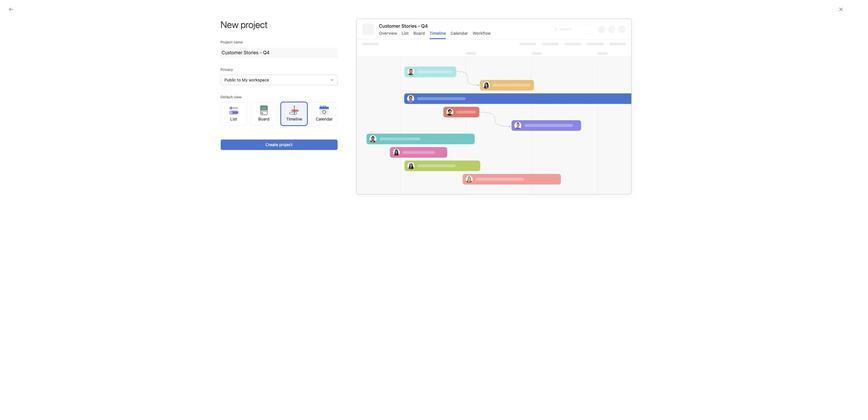 Task type: vqa. For each thing, say whether or not it's contained in the screenshot.
"Projects" in the Projects dropdown button
no



Task type: describe. For each thing, give the bounding box(es) containing it.
public to my workspace button
[[221, 75, 338, 85]]

0 horizontal spatial list
[[230, 117, 237, 122]]

ui
[[394, 135, 400, 140]]

0 vertical spatial board
[[414, 31, 425, 36]]

create project
[[266, 142, 293, 147]]

default view
[[221, 95, 242, 99]]

hide sidebar image
[[8, 5, 12, 9]]

0 horizontal spatial calendar
[[316, 117, 333, 122]]

new project
[[221, 19, 268, 30]]

this is a preview of your project image
[[356, 19, 632, 195]]

stories
[[402, 23, 417, 29]]

template
[[324, 111, 338, 125]]

go back image
[[9, 7, 13, 12]]

customer stories - q4
[[379, 23, 428, 29]]

ui design project
[[394, 117, 418, 140]]

customer
[[379, 23, 400, 29]]

privacy
[[221, 68, 233, 72]]

create project button
[[221, 140, 338, 150]]

project inside ui design project
[[406, 117, 418, 128]]

workflow
[[473, 31, 491, 36]]

close image
[[839, 7, 844, 12]]

public to my workspace
[[224, 78, 269, 82]]

name
[[234, 40, 243, 44]]

base
[[309, 132, 318, 140]]

workspace
[[249, 78, 269, 82]]



Task type: locate. For each thing, give the bounding box(es) containing it.
0 horizontal spatial project
[[221, 40, 233, 44]]

timeline
[[430, 31, 446, 36], [286, 117, 302, 122]]

public
[[224, 78, 236, 82]]

calendar up "base"
[[316, 117, 333, 122]]

1 horizontal spatial project
[[315, 123, 327, 134]]

-
[[418, 23, 420, 29]]

0 vertical spatial calendar
[[451, 31, 468, 36]]

calendar
[[451, 31, 468, 36], [316, 117, 333, 122]]

default
[[221, 95, 233, 99]]

my
[[242, 78, 248, 82]]

1 horizontal spatial timeline
[[430, 31, 446, 36]]

board up create
[[258, 117, 270, 122]]

project
[[221, 40, 233, 44], [406, 117, 418, 128], [315, 123, 327, 134]]

list down the default view
[[230, 117, 237, 122]]

0 vertical spatial timeline
[[430, 31, 446, 36]]

1 vertical spatial board
[[258, 117, 270, 122]]

dialog
[[695, 264, 841, 404]]

1 vertical spatial timeline
[[286, 117, 302, 122]]

1 horizontal spatial calendar
[[451, 31, 468, 36]]

base project template
[[309, 111, 338, 140]]

0 vertical spatial list
[[402, 31, 409, 36]]

project name
[[221, 40, 243, 44]]

overview
[[379, 31, 397, 36]]

1 vertical spatial calendar
[[316, 117, 333, 122]]

design
[[398, 126, 409, 137]]

create
[[266, 142, 278, 147]]

to
[[237, 78, 241, 82]]

2 horizontal spatial project
[[406, 117, 418, 128]]

board
[[414, 31, 425, 36], [258, 117, 270, 122]]

0 horizontal spatial board
[[258, 117, 270, 122]]

list down customer stories - q4
[[402, 31, 409, 36]]

1 horizontal spatial board
[[414, 31, 425, 36]]

0 horizontal spatial timeline
[[286, 117, 302, 122]]

project inside 'base project template'
[[315, 123, 327, 134]]

list box
[[357, 2, 498, 12]]

list
[[402, 31, 409, 36], [230, 117, 237, 122]]

board down the -
[[414, 31, 425, 36]]

1 vertical spatial list
[[230, 117, 237, 122]]

view
[[234, 95, 242, 99]]

calendar left workflow
[[451, 31, 468, 36]]

1 horizontal spatial list
[[402, 31, 409, 36]]

Project name text field
[[221, 47, 338, 58]]

project
[[279, 142, 293, 147]]



